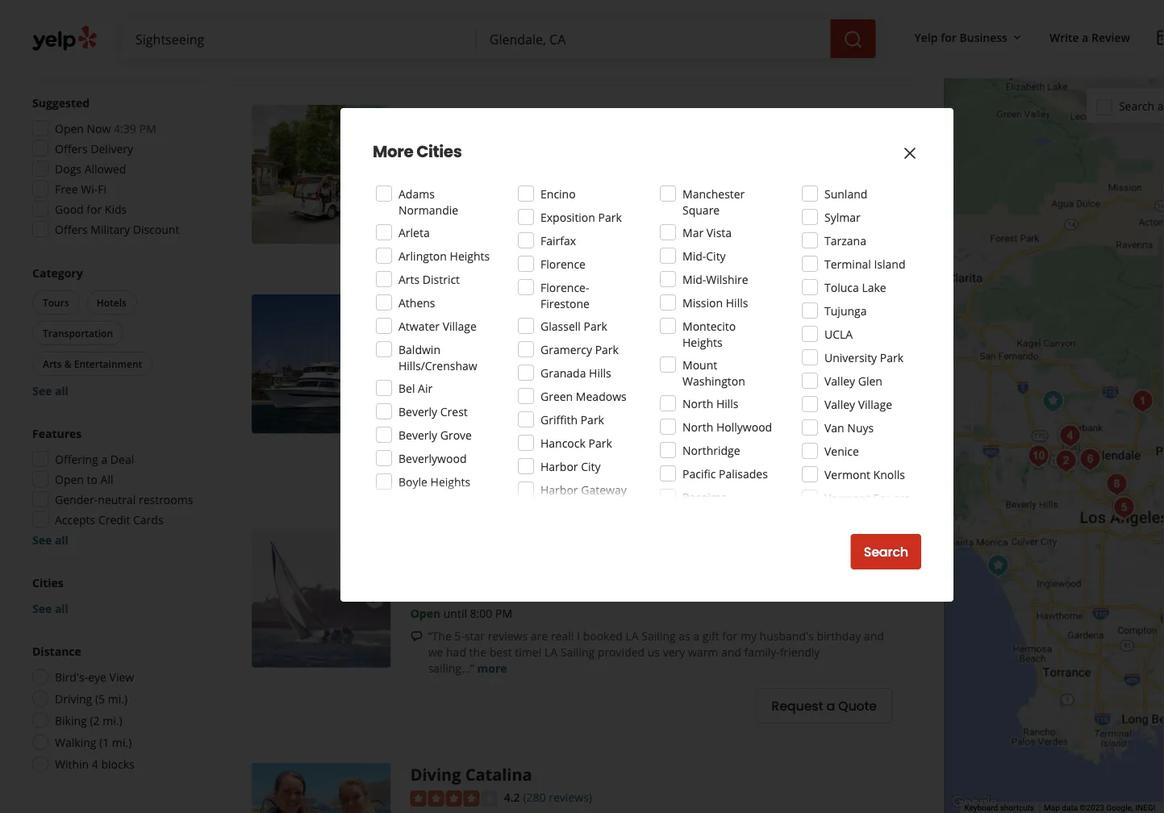 Task type: vqa. For each thing, say whether or not it's contained in the screenshot.
the Open until 6:00 PM
yes



Task type: describe. For each thing, give the bounding box(es) containing it.
studio for "warner
[[505, 204, 538, 220]]

glen
[[859, 373, 883, 389]]

google image
[[948, 793, 1002, 814]]

you inside "i don't give any business 5 stars, it is just they way i do it. very nice office, as you walk in. the young lady who i assume is the receptionist / greeter can only be described as…"
[[832, 15, 852, 30]]

green meadows
[[541, 389, 627, 404]]

1 vertical spatial as
[[1158, 98, 1165, 114]]

/
[[699, 31, 703, 46]]

athens
[[399, 295, 435, 310]]

$ button
[[36, 40, 76, 65]]

mi.) for biking (2 mi.)
[[103, 713, 122, 728]]

walking
[[55, 735, 96, 750]]

vermont for vermont square
[[825, 490, 871, 506]]

request a quote for first request a quote button from the top
[[772, 463, 877, 481]]

2 vertical spatial until
[[444, 606, 467, 621]]

user actions element
[[902, 23, 1165, 55]]

a inside the "we were desperate and trying to find a boat that could go for three hours instead of only two. i finally called paradiso yacht charters and this really kind woman kathy answered the…"
[[631, 394, 637, 409]]

0 horizontal spatial tours link
[[411, 156, 444, 173]]

and down the my
[[722, 645, 742, 660]]

good
[[55, 201, 84, 217]]

keyboard
[[965, 804, 999, 813]]

lady
[[502, 31, 524, 46]]

granada hills
[[541, 365, 612, 381]]

kathy
[[824, 410, 854, 425]]

0 horizontal spatial tours
[[43, 296, 69, 309]]

3 see from the top
[[32, 601, 52, 616]]

mid-city
[[683, 248, 726, 264]]

toluca
[[825, 280, 859, 295]]

van
[[825, 420, 845, 435]]

could
[[691, 394, 720, 409]]

search for search as
[[1119, 98, 1155, 114]]

mar vista
[[683, 225, 732, 240]]

tours button for tours link to the right
[[541, 346, 574, 362]]

pacoima
[[683, 490, 728, 505]]

review
[[1092, 29, 1131, 45]]

for down wi-
[[87, 201, 102, 217]]

$
[[53, 46, 59, 59]]

$$$$
[[165, 46, 188, 59]]

mission hills
[[683, 295, 749, 310]]

16 speech v2 image for "warner
[[411, 206, 423, 219]]

only inside "i don't give any business 5 stars, it is just they way i do it. very nice office, as you walk in. the young lady who i assume is the receptionist / greeter can only be described as…"
[[769, 31, 791, 46]]

to right gateway
[[817, 221, 827, 236]]

open for open to all
[[55, 472, 84, 487]]

city for harbor city
[[581, 459, 601, 474]]

yelp
[[915, 29, 938, 45]]

answered
[[428, 426, 480, 441]]

projects image
[[1157, 29, 1165, 48]]

group containing features
[[27, 425, 200, 548]]

$$$$ button
[[156, 40, 197, 65]]

neutral
[[98, 492, 136, 507]]

hotels button
[[86, 291, 137, 315]]

1 request a quote button from the top
[[756, 454, 893, 489]]

you up welcome
[[652, 204, 672, 220]]

park for griffith park
[[581, 412, 604, 427]]

16 chevron down v2 image
[[1011, 31, 1024, 44]]

orbic air image
[[1038, 385, 1070, 418]]

vista for vermont vista
[[874, 514, 899, 529]]

open for open now 4:39 pm
[[55, 121, 84, 136]]

their
[[742, 221, 767, 236]]

quote for 1st request a quote button from the bottom of the page
[[839, 697, 877, 716]]

mulholland drive image
[[1023, 440, 1055, 473]]

3 see all from the top
[[32, 601, 69, 616]]

yelp for business
[[915, 29, 1008, 45]]

enchanted: forest of light at descanso gardens image
[[1127, 385, 1159, 417]]

8:00
[[470, 606, 493, 621]]

arts district
[[399, 272, 460, 287]]

harbor for harbor gateway
[[541, 482, 578, 498]]

village for atwater village
[[443, 318, 477, 334]]

best
[[490, 645, 512, 660]]

search as
[[1119, 98, 1165, 114]]

receptionist
[[633, 31, 696, 46]]

$$ button
[[76, 40, 116, 65]]

mid- for city
[[683, 248, 706, 264]]

boat charters button
[[461, 346, 534, 362]]

any
[[492, 15, 511, 30]]

features
[[32, 426, 82, 441]]

warner bros. studio tour hollywood link
[[411, 105, 703, 127]]

more for desperate
[[516, 426, 546, 441]]

quote for first request a quote button from the top
[[839, 463, 877, 481]]

cities inside dialog
[[417, 140, 462, 163]]

trying
[[560, 394, 590, 409]]

0 vertical spatial is
[[614, 15, 622, 30]]

hollywood for warner bros. studio tour hollywood
[[617, 105, 703, 127]]

mi.) for driving (5 mi.)
[[108, 691, 128, 707]]

keyboard shortcuts
[[965, 804, 1035, 813]]

toluca lake
[[825, 280, 887, 295]]

glassell park
[[541, 318, 608, 334]]

mission
[[683, 295, 723, 310]]

1 horizontal spatial la
[[626, 628, 639, 644]]

16 speech v2 image
[[411, 17, 423, 30]]

4.3 star rating image
[[411, 132, 498, 148]]

1 horizontal spatial tours link
[[541, 346, 574, 362]]

north for north hills
[[683, 396, 714, 411]]

am
[[502, 182, 520, 197]]

closed until 8:30 am tomorrow
[[411, 182, 576, 197]]

until for warner
[[451, 182, 474, 197]]

1 horizontal spatial sailing
[[642, 628, 676, 644]]

dogs allowed
[[55, 161, 126, 176]]

sunland
[[825, 186, 868, 201]]

were
[[452, 394, 478, 409]]

harbor for harbor city
[[541, 459, 578, 474]]

in.
[[428, 31, 441, 46]]

beverly for beverly grove
[[399, 427, 438, 443]]

hours
[[788, 394, 819, 409]]

(280 reviews) link
[[523, 789, 592, 806]]

griffith
[[541, 412, 578, 427]]

desperate
[[481, 394, 534, 409]]

open for open until 8:00 pm
[[411, 606, 441, 621]]

granada
[[541, 365, 586, 381]]

pm for open until 8:00 pm
[[496, 606, 513, 621]]

square for manchester square
[[683, 202, 720, 218]]

next image for open until 8:00 pm
[[365, 589, 385, 608]]

don't
[[438, 15, 465, 30]]

see all button for features
[[32, 532, 69, 548]]

as inside "the 5-star reviews are real! i booked la sailing as a gift for my husband's birthday and we had the best time! la sailing provided us very warm and family-friendly sailing…"
[[679, 628, 691, 644]]

baldwin
[[399, 342, 441, 357]]

as inside "i don't give any business 5 stars, it is just they way i do it. very nice office, as you walk in. the young lady who i assume is the receptionist / greeter can only be described as…"
[[818, 15, 830, 30]]

for inside the "we were desperate and trying to find a boat that could go for three hours instead of only two. i finally called paradiso yacht charters and this really kind woman kathy answered the…"
[[739, 394, 754, 409]]

are
[[531, 628, 548, 644]]

view
[[109, 669, 134, 685]]

i right who
[[552, 31, 555, 46]]

hills/crenshaw
[[399, 358, 478, 373]]

a inside "link"
[[1083, 29, 1089, 45]]

vermont for vermont vista
[[825, 514, 871, 529]]

real!
[[551, 628, 574, 644]]

1 horizontal spatial warner bros. studio tour hollywood image
[[1054, 420, 1087, 452]]

heights for arlington heights
[[450, 248, 490, 264]]

inegi
[[1136, 804, 1156, 813]]

offers military discount
[[55, 222, 179, 237]]

map data ©2023 google, inegi
[[1044, 804, 1156, 813]]

4
[[92, 757, 98, 772]]

open for open until 6:00 pm
[[411, 371, 441, 387]]

the
[[444, 31, 464, 46]]

0 horizontal spatial cities
[[32, 575, 64, 590]]

island
[[874, 256, 906, 272]]

hills for mission hills
[[726, 295, 749, 310]]

previous image for warner bros. studio tour hollywood
[[258, 165, 278, 184]]

previous image for paradiso yacht charters
[[258, 354, 278, 374]]

gets
[[628, 204, 650, 220]]

0 horizontal spatial la sailing image
[[252, 529, 391, 668]]

to inside the "we were desperate and trying to find a boat that could go for three hours instead of only two. i finally called paradiso yacht charters and this really kind woman kathy answered the…"
[[593, 394, 604, 409]]

walking (1 mi.)
[[55, 735, 132, 750]]

be inside "warner bros. studio tour hollywood gets you closer to the entertainment you love. upon arrival, guests will be greeted at the welcome center, their gateway to hollywood, and taken…"
[[556, 221, 570, 236]]

at
[[616, 221, 627, 236]]

booked
[[583, 628, 623, 644]]

see all for features
[[32, 532, 69, 548]]

young
[[466, 31, 499, 46]]

valley for valley glen
[[825, 373, 856, 389]]

more for give
[[456, 47, 486, 63]]

keyboard shortcuts button
[[965, 803, 1035, 814]]

griffith observatory image
[[1075, 444, 1107, 476]]

reviews) for diving catalina
[[549, 790, 592, 806]]

(280
[[523, 790, 546, 806]]

driving
[[55, 691, 92, 707]]

baldwin hills/crenshaw
[[399, 342, 478, 373]]

really
[[725, 410, 753, 425]]

to left 'all' at the bottom of page
[[87, 472, 98, 487]]

heights for boyle heights
[[431, 474, 471, 490]]

"warner
[[428, 204, 471, 220]]

0 horizontal spatial warner bros. studio tour hollywood image
[[252, 105, 391, 244]]

husband's
[[760, 628, 814, 644]]

warner bros. studio tour hollywood image
[[1054, 420, 1087, 452]]

kyoto garden image
[[1109, 492, 1141, 524]]

offering
[[55, 452, 98, 467]]

center,
[[701, 221, 740, 236]]

and right birthday
[[864, 628, 884, 644]]

find
[[607, 394, 628, 409]]

hotels
[[97, 296, 127, 309]]

©2023
[[1080, 804, 1105, 813]]

and up the called
[[537, 394, 557, 409]]

as…"
[[428, 47, 453, 63]]

to up 'center,' on the right of page
[[709, 204, 720, 220]]

tours button for leftmost tours link
[[411, 156, 444, 173]]

pm for open now 4:39 pm
[[139, 121, 156, 136]]

blocks
[[101, 757, 135, 772]]



Task type: locate. For each thing, give the bounding box(es) containing it.
request a quote button down van at the bottom of the page
[[756, 454, 893, 489]]

tour inside "warner bros. studio tour hollywood gets you closer to the entertainment you love. upon arrival, guests will be greeted at the welcome center, their gateway to hollywood, and taken…"
[[541, 204, 566, 220]]

square for vermont square
[[874, 490, 911, 506]]

the inside "the 5-star reviews are real! i booked la sailing as a gift for my husband's birthday and we had the best time! la sailing provided us very warm and family-friendly sailing…"
[[469, 645, 487, 660]]

good for kids
[[55, 201, 127, 217]]

studio up the guests
[[505, 204, 538, 220]]

heights inside "montecito heights"
[[683, 335, 723, 350]]

allowed
[[84, 161, 126, 176]]

request
[[772, 463, 824, 481], [772, 697, 824, 716]]

1 request from the top
[[772, 463, 824, 481]]

us
[[648, 645, 660, 660]]

gateway
[[581, 482, 627, 498]]

request a quote down venice
[[772, 463, 877, 481]]

hancock park
[[541, 435, 612, 451]]

0 vertical spatial tours link
[[411, 156, 444, 173]]

3 vermont from the top
[[825, 514, 871, 529]]

0 horizontal spatial sailing
[[561, 645, 595, 660]]

5-
[[455, 628, 465, 644]]

2 request from the top
[[772, 697, 824, 716]]

see for category
[[32, 383, 52, 398]]

to left find
[[593, 394, 604, 409]]

more link down young at the left of the page
[[456, 47, 486, 63]]

2 vertical spatial tours button
[[541, 346, 574, 362]]

a left deal
[[101, 452, 108, 467]]

until up "warner
[[451, 182, 474, 197]]

mi.) right (5
[[108, 691, 128, 707]]

bird's-eye view
[[55, 669, 134, 685]]

vermont up vermont vista
[[825, 490, 871, 506]]

2 quote from the top
[[839, 697, 877, 716]]

park for exposition park
[[598, 209, 622, 225]]

diving
[[411, 764, 461, 786]]

had
[[446, 645, 466, 660]]

0 horizontal spatial la
[[545, 645, 558, 660]]

1 16 speech v2 image from the top
[[411, 206, 423, 219]]

bird's-
[[55, 669, 88, 685]]

vista
[[707, 225, 732, 240], [874, 514, 899, 529]]

request a quote button down "friendly"
[[756, 689, 893, 724]]

2 slideshow element from the top
[[252, 294, 391, 434]]

park down yacht
[[589, 435, 612, 451]]

1 slideshow element from the top
[[252, 105, 391, 244]]

search
[[1119, 98, 1155, 114], [864, 543, 909, 561]]

0 horizontal spatial tour
[[541, 204, 566, 220]]

16 speech v2 image
[[411, 206, 423, 219], [411, 630, 423, 643]]

i inside "the 5-star reviews are real! i booked la sailing as a gift for my husband's birthday and we had the best time! la sailing provided us very warm and family-friendly sailing…"
[[577, 628, 580, 644]]

2 all from the top
[[55, 532, 69, 548]]

1 request a quote from the top
[[772, 463, 877, 481]]

walk
[[855, 15, 879, 30]]

group containing category
[[29, 265, 200, 399]]

1 vertical spatial request
[[772, 697, 824, 716]]

group
[[27, 94, 200, 242], [29, 265, 200, 399], [27, 425, 200, 548], [32, 575, 200, 617]]

0 vertical spatial arts
[[399, 272, 420, 287]]

boyle
[[399, 474, 428, 490]]

$$$
[[128, 46, 145, 59]]

beverly
[[399, 404, 438, 419], [399, 427, 438, 443]]

now
[[87, 121, 111, 136]]

more down the guests
[[497, 237, 526, 252]]

tours for leftmost tours link
[[414, 158, 441, 171]]

valley for valley village
[[825, 397, 856, 412]]

the down gets
[[630, 221, 647, 236]]

0 horizontal spatial paradiso
[[411, 294, 481, 317]]

north down washington
[[683, 396, 714, 411]]

as up the very
[[679, 628, 691, 644]]

2 request a quote from the top
[[772, 697, 877, 716]]

park down green meadows
[[581, 412, 604, 427]]

mid- down 'mar'
[[683, 248, 706, 264]]

1 vertical spatial north
[[683, 419, 714, 435]]

mid- for wilshire
[[683, 272, 706, 287]]

you down sunland
[[822, 204, 842, 220]]

0 horizontal spatial be
[[556, 221, 570, 236]]

bros. up 4.3 star rating image
[[475, 105, 516, 127]]

0 vertical spatial previous image
[[258, 165, 278, 184]]

2 vertical spatial see all button
[[32, 601, 69, 616]]

all for category
[[55, 383, 69, 398]]

0 vertical spatial see all button
[[32, 383, 69, 398]]

1 horizontal spatial tour
[[576, 105, 613, 127]]

a inside "the 5-star reviews are real! i booked la sailing as a gift for my husband's birthday and we had the best time! la sailing provided us very warm and family-friendly sailing…"
[[694, 628, 700, 644]]

be inside "i don't give any business 5 stars, it is just they way i do it. very nice office, as you walk in. the young lady who i assume is the receptionist / greeter can only be described as…"
[[794, 31, 807, 46]]

diving catalina
[[411, 764, 532, 786]]

park for gramercy park
[[595, 342, 619, 357]]

option group containing distance
[[27, 643, 200, 777]]

more link down the guests
[[497, 237, 526, 252]]

mi.) for walking (1 mi.)
[[112, 735, 132, 750]]

offers for offers military discount
[[55, 222, 88, 237]]

0 vertical spatial offers
[[55, 141, 88, 156]]

0 vertical spatial 16 speech v2 image
[[411, 206, 423, 219]]

1 vertical spatial next image
[[365, 589, 385, 608]]

village for valley village
[[859, 397, 893, 412]]

kind
[[756, 410, 779, 425]]

0 horizontal spatial arts
[[43, 357, 62, 370]]

credit
[[98, 512, 130, 527]]

1 beverly from the top
[[399, 404, 438, 419]]

2 valley from the top
[[825, 397, 856, 412]]

mid-
[[683, 248, 706, 264], [683, 272, 706, 287]]

entertainment
[[743, 204, 819, 220]]

pm for open until 6:00 pm
[[496, 371, 513, 387]]

quote down venice
[[839, 463, 877, 481]]

village up boat
[[443, 318, 477, 334]]

slideshow element for warner
[[252, 105, 391, 244]]

you up described
[[832, 15, 852, 30]]

friendly
[[780, 645, 820, 660]]

3 previous image from the top
[[258, 589, 278, 608]]

tour for warner
[[576, 105, 613, 127]]

1 vertical spatial charters
[[489, 347, 531, 360]]

see all button up distance
[[32, 601, 69, 616]]

for right go at right
[[739, 394, 754, 409]]

it.
[[720, 15, 729, 30]]

0 vertical spatial square
[[683, 202, 720, 218]]

eye
[[88, 669, 106, 685]]

boat
[[640, 394, 664, 409]]

1 horizontal spatial la sailing image
[[983, 550, 1015, 582]]

2 see from the top
[[32, 532, 52, 548]]

tours down category
[[43, 296, 69, 309]]

2 horizontal spatial as
[[1158, 98, 1165, 114]]

cards
[[133, 512, 164, 527]]

1 horizontal spatial vista
[[874, 514, 899, 529]]

2 see all from the top
[[32, 532, 69, 548]]

request a quote
[[772, 463, 877, 481], [772, 697, 877, 716]]

the…"
[[483, 426, 513, 441]]

for inside "the 5-star reviews are real! i booked la sailing as a gift for my husband's birthday and we had the best time! la sailing provided us very warm and family-friendly sailing…"
[[723, 628, 738, 644]]

1 vertical spatial quote
[[839, 697, 877, 716]]

1 vermont from the top
[[825, 467, 871, 482]]

montecito heights
[[683, 318, 736, 350]]

the bradbury building image
[[1106, 492, 1138, 524]]

more down the called
[[516, 426, 546, 441]]

pm right 8:00
[[496, 606, 513, 621]]

three
[[757, 394, 785, 409]]

beverly for beverly crest
[[399, 404, 438, 419]]

0 vertical spatial village
[[443, 318, 477, 334]]

1 vertical spatial only
[[428, 410, 451, 425]]

studio for warner
[[520, 105, 572, 127]]

0 vertical spatial charters
[[535, 294, 605, 317]]

i inside the "we were desperate and trying to find a boat that could go for three hours instead of only two. i finally called paradiso yacht charters and this really kind woman kathy answered the…"
[[479, 410, 482, 425]]

0 horizontal spatial city
[[581, 459, 601, 474]]

paradiso yacht charters image
[[252, 294, 391, 434]]

atwater
[[399, 318, 440, 334]]

a left gift
[[694, 628, 700, 644]]

diving catalina link
[[411, 764, 532, 786]]

0 horizontal spatial vista
[[707, 225, 732, 240]]

request for first request a quote button from the top
[[772, 463, 824, 481]]

the inside "i don't give any business 5 stars, it is just they way i do it. very nice office, as you walk in. the young lady who i assume is the receptionist / greeter can only be described as…"
[[613, 31, 630, 46]]

only down the "we
[[428, 410, 451, 425]]

2 vertical spatial as
[[679, 628, 691, 644]]

16 speech v2 image down adams
[[411, 206, 423, 219]]

more link for give
[[456, 47, 486, 63]]

a right find
[[631, 394, 637, 409]]

dogs
[[55, 161, 82, 176]]

next image for open until 6:00 pm
[[365, 354, 385, 374]]

montecito
[[683, 318, 736, 334]]

arts inside more cities dialog
[[399, 272, 420, 287]]

as up described
[[818, 15, 830, 30]]

request down "friendly"
[[772, 697, 824, 716]]

1 vertical spatial see all
[[32, 532, 69, 548]]

studio inside "warner bros. studio tour hollywood gets you closer to the entertainment you love. upon arrival, guests will be greeted at the welcome center, their gateway to hollywood, and taken…"
[[505, 204, 538, 220]]

0 vertical spatial mid-
[[683, 248, 706, 264]]

3 see all button from the top
[[32, 601, 69, 616]]

1 vertical spatial tours button
[[32, 291, 80, 315]]

2 vertical spatial vermont
[[825, 514, 871, 529]]

only inside the "we were desperate and trying to find a boat that could go for three hours instead of only two. i finally called paradiso yacht charters and this really kind woman kathy answered the…"
[[428, 410, 451, 425]]

sailing…"
[[428, 661, 474, 676]]

is right it
[[614, 15, 622, 30]]

cities down accepts
[[32, 575, 64, 590]]

2 north from the top
[[683, 419, 714, 435]]

2 beverly from the top
[[399, 427, 438, 443]]

park for hancock park
[[589, 435, 612, 451]]

1 valley from the top
[[825, 373, 856, 389]]

harbor down harbor city
[[541, 482, 578, 498]]

city up mid-wilshire at the right of page
[[706, 248, 726, 264]]

who
[[527, 31, 549, 46]]

2 vertical spatial heights
[[431, 474, 471, 490]]

0 vertical spatial bros.
[[475, 105, 516, 127]]

vermont for vermont knolls
[[825, 467, 871, 482]]

mount
[[683, 357, 718, 372]]

"i
[[428, 15, 435, 30]]

tour for "warner
[[541, 204, 566, 220]]

beverly up beverlywood
[[399, 427, 438, 443]]

0 vertical spatial hollywood
[[617, 105, 703, 127]]

a down venice
[[827, 463, 835, 481]]

2 reviews) from the top
[[549, 790, 592, 806]]

0 vertical spatial harbor
[[541, 459, 578, 474]]

1 offers from the top
[[55, 141, 88, 156]]

1 vertical spatial bros.
[[474, 204, 502, 220]]

arlington
[[399, 248, 447, 264]]

griffith park
[[541, 412, 604, 427]]

bros. up 'arrival,'
[[474, 204, 502, 220]]

florence-
[[541, 280, 590, 295]]

the down star on the bottom
[[469, 645, 487, 660]]

tours button up closed
[[411, 156, 444, 173]]

valley up instead
[[825, 373, 856, 389]]

until
[[451, 182, 474, 197], [444, 371, 467, 387], [444, 606, 467, 621]]

meadows
[[576, 389, 627, 404]]

reviews
[[488, 628, 528, 644]]

1 reviews) from the top
[[549, 321, 592, 336]]

offers
[[55, 141, 88, 156], [55, 222, 88, 237]]

1 horizontal spatial arts
[[399, 272, 420, 287]]

2 vertical spatial slideshow element
[[252, 529, 391, 668]]

2 mid- from the top
[[683, 272, 706, 287]]

charters
[[633, 410, 677, 425]]

request for 1st request a quote button from the bottom of the page
[[772, 697, 824, 716]]

see all button for category
[[32, 383, 69, 398]]

1 horizontal spatial is
[[614, 15, 622, 30]]

hollywood for "warner bros. studio tour hollywood gets you closer to the entertainment you love. upon arrival, guests will be greeted at the welcome center, their gateway to hollywood, and taken…"
[[569, 204, 625, 220]]

2 vertical spatial pm
[[496, 606, 513, 621]]

go
[[723, 394, 736, 409]]

0 vertical spatial pm
[[139, 121, 156, 136]]

is
[[614, 15, 622, 30], [602, 31, 610, 46]]

0 horizontal spatial is
[[602, 31, 610, 46]]

group containing cities
[[32, 575, 200, 617]]

1 vertical spatial beverly
[[399, 427, 438, 443]]

manchester
[[683, 186, 745, 201]]

more link down the called
[[516, 426, 546, 441]]

heights down 'arrival,'
[[450, 248, 490, 264]]

park up glen
[[880, 350, 904, 365]]

offers for offers delivery
[[55, 141, 88, 156]]

north for north hollywood
[[683, 419, 714, 435]]

reviews) right (280
[[549, 790, 592, 806]]

0 vertical spatial request
[[772, 463, 824, 481]]

i left do
[[697, 15, 700, 30]]

studio up parks
[[520, 105, 572, 127]]

4.9 star rating image
[[411, 322, 498, 338]]

close image
[[901, 144, 920, 163]]

studio
[[520, 105, 572, 127], [505, 204, 538, 220]]

2 16 speech v2 image from the top
[[411, 630, 423, 643]]

0 vertical spatial see
[[32, 383, 52, 398]]

3 all from the top
[[55, 601, 69, 616]]

tour down assume
[[576, 105, 613, 127]]

all down accepts
[[55, 532, 69, 548]]

tours up granada
[[544, 347, 571, 360]]

hills for granada hills
[[589, 365, 612, 381]]

paradiso down trying
[[553, 410, 599, 425]]

1 vertical spatial reviews)
[[549, 790, 592, 806]]

very
[[663, 645, 685, 660]]

0 vertical spatial until
[[451, 182, 474, 197]]

accepts credit cards
[[55, 512, 164, 527]]

2 vertical spatial previous image
[[258, 589, 278, 608]]

search for search
[[864, 543, 909, 561]]

within
[[55, 757, 89, 772]]

1 vertical spatial mi.)
[[103, 713, 122, 728]]

tujunga
[[825, 303, 867, 318]]

be down office,
[[794, 31, 807, 46]]

1 harbor from the top
[[541, 459, 578, 474]]

2 harbor from the top
[[541, 482, 578, 498]]

warner bros. studio tour hollywood
[[411, 105, 703, 127]]

tour up will
[[541, 204, 566, 220]]

arts for arts & entertainment
[[43, 357, 62, 370]]

map region
[[781, 0, 1165, 814]]

greeter
[[706, 31, 744, 46]]

1 vertical spatial harbor
[[541, 482, 578, 498]]

1 next image from the top
[[365, 354, 385, 374]]

request right palisades
[[772, 463, 824, 481]]

slideshow element for paradiso
[[252, 294, 391, 434]]

1 vertical spatial be
[[556, 221, 570, 236]]

previous image
[[258, 165, 278, 184], [258, 354, 278, 374], [258, 589, 278, 608]]

4.2 star rating image
[[411, 791, 498, 807]]

request a quote down "friendly"
[[772, 697, 877, 716]]

la
[[626, 628, 639, 644], [545, 645, 558, 660]]

more for studio
[[497, 237, 526, 252]]

for inside button
[[941, 29, 957, 45]]

driving (5 mi.)
[[55, 691, 128, 707]]

0 horizontal spatial as
[[679, 628, 691, 644]]

only down nice
[[769, 31, 791, 46]]

1 vertical spatial all
[[55, 532, 69, 548]]

next image
[[365, 354, 385, 374], [365, 589, 385, 608]]

6:00
[[470, 371, 493, 387]]

0 vertical spatial quote
[[839, 463, 877, 481]]

more link for star
[[477, 661, 507, 676]]

park for university park
[[880, 350, 904, 365]]

more cities dialog
[[0, 0, 1165, 814]]

bros. for "warner
[[474, 204, 502, 220]]

open to all
[[55, 472, 113, 487]]

0 vertical spatial valley
[[825, 373, 856, 389]]

arts left "&"
[[43, 357, 62, 370]]

0 horizontal spatial charters
[[489, 347, 531, 360]]

until up were on the left of page
[[444, 371, 467, 387]]

vista right 'mar'
[[707, 225, 732, 240]]

valley village
[[825, 397, 893, 412]]

bros. for warner
[[475, 105, 516, 127]]

valley up van at the bottom of the page
[[825, 397, 856, 412]]

see all for category
[[32, 383, 69, 398]]

0 vertical spatial la
[[626, 628, 639, 644]]

1 mid- from the top
[[683, 248, 706, 264]]

"we
[[428, 394, 449, 409]]

village down glen
[[859, 397, 893, 412]]

2 request a quote button from the top
[[756, 689, 893, 724]]

0 vertical spatial city
[[706, 248, 726, 264]]

16 speech v2 image left "the
[[411, 630, 423, 643]]

la down real!
[[545, 645, 558, 660]]

all up distance
[[55, 601, 69, 616]]

1 horizontal spatial tours button
[[411, 156, 444, 173]]

all for features
[[55, 532, 69, 548]]

0 vertical spatial only
[[769, 31, 791, 46]]

request a quote for 1st request a quote button from the bottom of the page
[[772, 697, 877, 716]]

paradiso inside the "we were desperate and trying to find a boat that could go for three hours instead of only two. i finally called paradiso yacht charters and this really kind woman kathy answered the…"
[[553, 410, 599, 425]]

hollywood up greeted on the top of page
[[569, 204, 625, 220]]

mi.) right the (1
[[112, 735, 132, 750]]

offers up the 'dogs'
[[55, 141, 88, 156]]

1 vertical spatial cities
[[32, 575, 64, 590]]

university park
[[825, 350, 904, 365]]

2 next image from the top
[[365, 589, 385, 608]]

randyland image
[[1101, 469, 1134, 501]]

guests
[[499, 221, 533, 236]]

1 vertical spatial see
[[32, 532, 52, 548]]

until for paradiso
[[444, 371, 467, 387]]

amusement parks link
[[451, 156, 546, 173]]

hollywood down go at right
[[717, 419, 773, 435]]

1 vertical spatial search
[[864, 543, 909, 561]]

vista for mar vista
[[707, 225, 732, 240]]

more for star
[[477, 661, 507, 676]]

be right will
[[556, 221, 570, 236]]

0 vertical spatial be
[[794, 31, 807, 46]]

see all down accepts
[[32, 532, 69, 548]]

city for mid-city
[[706, 248, 726, 264]]

charters inside button
[[489, 347, 531, 360]]

0 vertical spatial sailing
[[642, 628, 676, 644]]

la sailing image
[[252, 529, 391, 668], [983, 550, 1015, 582]]

2 vermont from the top
[[825, 490, 871, 506]]

2 see all button from the top
[[32, 532, 69, 548]]

see all down "&"
[[32, 383, 69, 398]]

0 vertical spatial cities
[[417, 140, 462, 163]]

all down "&"
[[55, 383, 69, 398]]

reviews) for paradiso yacht charters
[[549, 321, 592, 336]]

1 north from the top
[[683, 396, 714, 411]]

tours for tours link to the right
[[544, 347, 571, 360]]

heights for montecito heights
[[683, 335, 723, 350]]

amusement parks
[[454, 158, 542, 171]]

i right real!
[[577, 628, 580, 644]]

2 horizontal spatial tours
[[544, 347, 571, 360]]

1 vertical spatial warner bros. studio tour hollywood image
[[1054, 420, 1087, 452]]

1 vertical spatial city
[[581, 459, 601, 474]]

0 vertical spatial tours button
[[411, 156, 444, 173]]

"i don't give any business 5 stars, it is just they way i do it. very nice office, as you walk in. the young lady who i assume is the receptionist / greeter can only be described as…"
[[428, 15, 879, 63]]

1 horizontal spatial search
[[1119, 98, 1155, 114]]

cities down the warner
[[417, 140, 462, 163]]

slideshow element
[[252, 105, 391, 244], [252, 294, 391, 434], [252, 529, 391, 668]]

la up provided
[[626, 628, 639, 644]]

bros. inside "warner bros. studio tour hollywood gets you closer to the entertainment you love. upon arrival, guests will be greeted at the welcome center, their gateway to hollywood, and taken…"
[[474, 204, 502, 220]]

assume
[[558, 31, 599, 46]]

search down review
[[1119, 98, 1155, 114]]

0 vertical spatial see all
[[32, 383, 69, 398]]

hollywood inside more cities dialog
[[717, 419, 773, 435]]

more link down best
[[477, 661, 507, 676]]

and down that
[[680, 410, 700, 425]]

0 horizontal spatial square
[[683, 202, 720, 218]]

sailing up us
[[642, 628, 676, 644]]

1 see all from the top
[[32, 383, 69, 398]]

hollywood
[[617, 105, 703, 127], [569, 204, 625, 220], [717, 419, 773, 435]]

jerome c. daniel overlook above the hollywood bowl image
[[1050, 445, 1083, 477]]

offers down good
[[55, 222, 88, 237]]

warner bros. studio tour hollywood image
[[252, 105, 391, 244], [1054, 420, 1087, 452]]

1 see all button from the top
[[32, 383, 69, 398]]

more link for studio
[[497, 237, 526, 252]]

until up 5-
[[444, 606, 467, 621]]

1 horizontal spatial be
[[794, 31, 807, 46]]

16 speech v2 image for "the
[[411, 630, 423, 643]]

1 vertical spatial tours link
[[541, 346, 574, 362]]

square inside manchester square
[[683, 202, 720, 218]]

hollywood inside "warner bros. studio tour hollywood gets you closer to the entertainment you love. upon arrival, guests will be greeted at the welcome center, their gateway to hollywood, and taken…"
[[569, 204, 625, 220]]

option group
[[27, 643, 200, 777]]

boat charters
[[464, 347, 531, 360]]

transportation button
[[32, 321, 124, 345]]

1 quote from the top
[[839, 463, 877, 481]]

0 vertical spatial hills
[[726, 295, 749, 310]]

group containing suggested
[[27, 94, 200, 242]]

2 previous image from the top
[[258, 354, 278, 374]]

2 vertical spatial hills
[[717, 396, 739, 411]]

arts inside "button"
[[43, 357, 62, 370]]

kids
[[105, 201, 127, 217]]

park for glassell park
[[584, 318, 608, 334]]

and inside "warner bros. studio tour hollywood gets you closer to the entertainment you love. upon arrival, guests will be greeted at the welcome center, their gateway to hollywood, and taken…"
[[428, 237, 448, 252]]

a down birthday
[[827, 697, 835, 716]]

park
[[598, 209, 622, 225], [584, 318, 608, 334], [595, 342, 619, 357], [880, 350, 904, 365], [581, 412, 604, 427], [589, 435, 612, 451]]

1 horizontal spatial square
[[874, 490, 911, 506]]

grove
[[440, 427, 472, 443]]

search inside button
[[864, 543, 909, 561]]

more link for desperate
[[516, 426, 546, 441]]

see all button down accepts
[[32, 532, 69, 548]]

write a review
[[1050, 29, 1131, 45]]

write
[[1050, 29, 1080, 45]]

1 horizontal spatial city
[[706, 248, 726, 264]]

pm right 4:39
[[139, 121, 156, 136]]

see all button down "&"
[[32, 383, 69, 398]]

0 vertical spatial tour
[[576, 105, 613, 127]]

paradiso yacht charters link
[[411, 294, 605, 317]]

1 vertical spatial vermont
[[825, 490, 871, 506]]

0 vertical spatial warner bros. studio tour hollywood image
[[252, 105, 391, 244]]

1 all from the top
[[55, 383, 69, 398]]

see for features
[[32, 532, 52, 548]]

0 vertical spatial vista
[[707, 225, 732, 240]]

descanso gardens image
[[1127, 385, 1159, 418]]

0 vertical spatial slideshow element
[[252, 105, 391, 244]]

vista down the vermont square
[[874, 514, 899, 529]]

"the 5-star reviews are real! i booked la sailing as a gift for my husband's birthday and we had the best time! la sailing provided us very warm and family-friendly sailing…"
[[428, 628, 884, 676]]

None search field
[[123, 19, 879, 58]]

1 previous image from the top
[[258, 165, 278, 184]]

warm
[[688, 645, 719, 660]]

love.
[[845, 204, 869, 220]]

arts for arts district
[[399, 272, 420, 287]]

the up 'center,' on the right of page
[[723, 204, 740, 220]]

park up granada hills at the top
[[595, 342, 619, 357]]

hills for north hills
[[717, 396, 739, 411]]

2 vertical spatial hollywood
[[717, 419, 773, 435]]

transportation
[[43, 326, 113, 340]]

2 offers from the top
[[55, 222, 88, 237]]

military
[[91, 222, 130, 237]]

1 see from the top
[[32, 383, 52, 398]]

tours up closed
[[414, 158, 441, 171]]

3 slideshow element from the top
[[252, 529, 391, 668]]

1 vertical spatial until
[[444, 371, 467, 387]]

i right two.
[[479, 410, 482, 425]]

1 vertical spatial see all button
[[32, 532, 69, 548]]

search image
[[844, 30, 863, 49]]

1 horizontal spatial village
[[859, 397, 893, 412]]

taken…"
[[451, 237, 494, 252]]

2 vertical spatial mi.)
[[112, 735, 132, 750]]

only
[[769, 31, 791, 46], [428, 410, 451, 425]]

closed
[[411, 182, 448, 197]]



